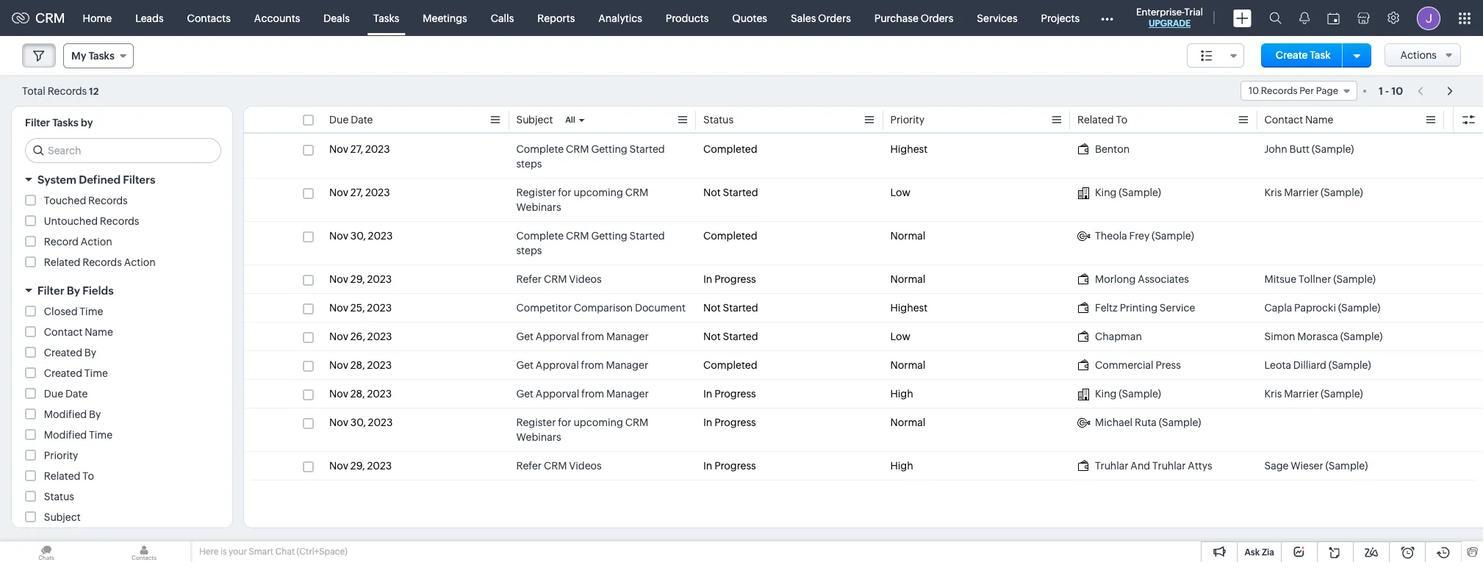 Task type: describe. For each thing, give the bounding box(es) containing it.
accounts
[[254, 12, 300, 24]]

mitsue
[[1265, 273, 1297, 285]]

upcoming for in progress
[[574, 417, 623, 429]]

tollner
[[1299, 273, 1331, 285]]

progress for king (sample)
[[715, 388, 756, 400]]

1 vertical spatial name
[[85, 326, 113, 338]]

nov 26, 2023
[[329, 331, 392, 343]]

10 Records Per Page field
[[1241, 81, 1358, 101]]

0 horizontal spatial contact
[[44, 326, 83, 338]]

profile image
[[1417, 6, 1441, 30]]

2 not started from the top
[[703, 302, 758, 314]]

not for crm
[[703, 187, 721, 198]]

refer crm videos for high
[[516, 460, 602, 472]]

12
[[89, 86, 99, 97]]

0 horizontal spatial to
[[82, 470, 94, 482]]

26,
[[350, 331, 365, 343]]

8 nov from the top
[[329, 388, 348, 400]]

nov 28, 2023 for get apporval from manager
[[329, 388, 392, 400]]

steps for nov 30, 2023
[[516, 245, 542, 257]]

tasks for my tasks
[[89, 50, 115, 62]]

2 truhlar from the left
[[1153, 460, 1186, 472]]

10 records per page
[[1249, 85, 1338, 96]]

0 horizontal spatial contact name
[[44, 326, 113, 338]]

0 vertical spatial due date
[[329, 114, 373, 126]]

leota dilliard (sample) link
[[1265, 358, 1371, 373]]

profile element
[[1408, 0, 1449, 36]]

1 - 10
[[1379, 85, 1403, 97]]

2023 for benton link
[[365, 143, 390, 155]]

john butt (sample) link
[[1265, 142, 1354, 157]]

sales orders link
[[779, 0, 863, 36]]

get approval from manager
[[516, 359, 648, 371]]

complete crm getting started steps for nov 27, 2023
[[516, 143, 665, 170]]

2023 for feltz printing service link
[[367, 302, 392, 314]]

approval
[[536, 359, 579, 371]]

trial
[[1185, 7, 1203, 18]]

nov for michael ruta (sample) link
[[329, 417, 348, 429]]

completed for theola
[[703, 230, 757, 242]]

capla
[[1265, 302, 1292, 314]]

leads link
[[124, 0, 175, 36]]

purchase orders link
[[863, 0, 965, 36]]

records for total
[[48, 85, 87, 97]]

butt
[[1290, 143, 1310, 155]]

contacts link
[[175, 0, 242, 36]]

size image
[[1201, 49, 1213, 62]]

highest for not started
[[890, 302, 928, 314]]

complete for nov 27, 2023
[[516, 143, 564, 155]]

zia
[[1262, 548, 1274, 558]]

king (sample) link for low
[[1078, 185, 1161, 200]]

1 horizontal spatial action
[[124, 257, 156, 268]]

29, for high
[[350, 460, 365, 472]]

10 inside field
[[1249, 85, 1259, 96]]

complete crm getting started steps link for nov 30, 2023
[[516, 229, 689, 258]]

high for king (sample)
[[890, 388, 913, 400]]

not started for crm
[[703, 187, 758, 198]]

filters
[[123, 173, 155, 186]]

(sample) right butt
[[1312, 143, 1354, 155]]

0 vertical spatial related
[[1078, 114, 1114, 126]]

completed for commercial
[[703, 359, 757, 371]]

commercial
[[1095, 359, 1154, 371]]

(sample) right tollner
[[1333, 273, 1376, 285]]

videos for high
[[569, 460, 602, 472]]

in for morlong associates
[[703, 273, 712, 285]]

progress for truhlar and truhlar attys
[[715, 460, 756, 472]]

chapman
[[1095, 331, 1142, 343]]

apporval for in progress
[[536, 388, 579, 400]]

1 horizontal spatial name
[[1305, 114, 1334, 126]]

modified for modified by
[[44, 409, 87, 420]]

theola
[[1095, 230, 1127, 242]]

(sample) up michael ruta (sample) link
[[1119, 388, 1161, 400]]

25,
[[350, 302, 365, 314]]

started for register for upcoming crm webinars
[[723, 187, 758, 198]]

king (sample) link for high
[[1078, 387, 1161, 401]]

comparison
[[574, 302, 633, 314]]

chat
[[275, 547, 295, 557]]

home link
[[71, 0, 124, 36]]

1 completed from the top
[[703, 143, 757, 155]]

webinars for nov 30, 2023
[[516, 431, 561, 443]]

get apporval from manager link for not started
[[516, 329, 649, 344]]

is
[[220, 547, 227, 557]]

Search text field
[[26, 139, 221, 162]]

modified by
[[44, 409, 101, 420]]

task
[[1310, 49, 1331, 61]]

king for high
[[1095, 388, 1117, 400]]

benton
[[1095, 143, 1130, 155]]

register for nov 30, 2023
[[516, 417, 556, 429]]

(sample) up frey
[[1119, 187, 1161, 198]]

filter by fields
[[37, 284, 114, 297]]

closed time
[[44, 306, 103, 318]]

time for created time
[[84, 368, 108, 379]]

truhlar and truhlar attys link
[[1078, 459, 1213, 473]]

service
[[1160, 302, 1195, 314]]

1 horizontal spatial date
[[351, 114, 373, 126]]

1 vertical spatial status
[[44, 491, 74, 503]]

actions
[[1400, 49, 1437, 61]]

1 vertical spatial subject
[[44, 512, 81, 523]]

contacts image
[[98, 542, 190, 562]]

system
[[37, 173, 76, 186]]

untouched
[[44, 215, 98, 227]]

(sample) down leota dilliard (sample)
[[1321, 388, 1363, 400]]

complete crm getting started steps link for nov 27, 2023
[[516, 142, 689, 171]]

meetings
[[423, 12, 467, 24]]

nov 27, 2023 for complete crm getting started steps
[[329, 143, 390, 155]]

mitsue tollner (sample)
[[1265, 273, 1376, 285]]

search element
[[1261, 0, 1291, 36]]

steps for nov 27, 2023
[[516, 158, 542, 170]]

getting for nov 30, 2023
[[591, 230, 628, 242]]

feltz
[[1095, 302, 1118, 314]]

per
[[1300, 85, 1314, 96]]

john butt (sample)
[[1265, 143, 1354, 155]]

paprocki
[[1294, 302, 1336, 314]]

in progress for morlong
[[703, 273, 756, 285]]

touched
[[44, 195, 86, 207]]

kris marrier (sample) link for high
[[1265, 387, 1363, 401]]

ask
[[1245, 548, 1260, 558]]

28, for get apporval from manager
[[350, 388, 365, 400]]

complete crm getting started steps for nov 30, 2023
[[516, 230, 665, 257]]

ruta
[[1135, 417, 1157, 429]]

marrier for low
[[1284, 187, 1319, 198]]

kris for low
[[1265, 187, 1282, 198]]

records for untouched
[[100, 215, 139, 227]]

filter by fields button
[[12, 278, 232, 304]]

michael ruta (sample) link
[[1078, 415, 1201, 430]]

progress for morlong associates
[[715, 273, 756, 285]]

2 not from the top
[[703, 302, 721, 314]]

not started for manager
[[703, 331, 758, 343]]

in progress for truhlar
[[703, 460, 756, 472]]

theola frey (sample) link
[[1078, 229, 1194, 243]]

nov for commercial press link at the right
[[329, 359, 348, 371]]

in progress for michael
[[703, 417, 756, 429]]

calls link
[[479, 0, 526, 36]]

0 horizontal spatial priority
[[44, 450, 78, 462]]

your
[[229, 547, 247, 557]]

projects
[[1041, 12, 1080, 24]]

system defined filters
[[37, 173, 155, 186]]

create task
[[1276, 49, 1331, 61]]

normal for morlong associates
[[890, 273, 926, 285]]

fields
[[83, 284, 114, 297]]

1 horizontal spatial due
[[329, 114, 349, 126]]

filter for filter tasks by
[[25, 117, 50, 129]]

commercial press
[[1095, 359, 1181, 371]]

analytics link
[[587, 0, 654, 36]]

0 horizontal spatial due date
[[44, 388, 88, 400]]

1 vertical spatial related to
[[44, 470, 94, 482]]

time for closed time
[[80, 306, 103, 318]]

signals element
[[1291, 0, 1319, 36]]

sage
[[1265, 460, 1289, 472]]

started for competitor comparison document
[[723, 302, 758, 314]]

feltz printing service link
[[1078, 301, 1195, 315]]

nov for 'theola frey (sample)' link
[[329, 230, 348, 242]]

projects link
[[1029, 0, 1092, 36]]

sage wieser (sample)
[[1265, 460, 1368, 472]]

27, for register
[[350, 187, 363, 198]]

total records 12
[[22, 85, 99, 97]]

create task button
[[1261, 43, 1346, 68]]

2023 for commercial press link at the right
[[367, 359, 392, 371]]

refer for normal
[[516, 273, 542, 285]]

created for created by
[[44, 347, 82, 359]]

wieser
[[1291, 460, 1324, 472]]

(ctrl+space)
[[297, 547, 347, 557]]

deals link
[[312, 0, 362, 36]]

leads
[[135, 12, 164, 24]]

modified for modified time
[[44, 429, 87, 441]]

1 horizontal spatial contact name
[[1265, 114, 1334, 126]]

in for king (sample)
[[703, 388, 712, 400]]

normal for commercial press
[[890, 359, 926, 371]]

tasks link
[[362, 0, 411, 36]]

created for created time
[[44, 368, 82, 379]]

simon
[[1265, 331, 1295, 343]]

sage wieser (sample) link
[[1265, 459, 1368, 473]]

2 get from the top
[[516, 359, 534, 371]]

(sample) down john butt (sample)
[[1321, 187, 1363, 198]]

tasks for filter tasks by
[[52, 117, 78, 129]]

low for king (sample)
[[890, 187, 911, 198]]

by
[[81, 117, 93, 129]]

john
[[1265, 143, 1288, 155]]

nov 25, 2023
[[329, 302, 392, 314]]

1 vertical spatial due
[[44, 388, 63, 400]]

0 horizontal spatial date
[[65, 388, 88, 400]]

purchase orders
[[874, 12, 954, 24]]



Task type: locate. For each thing, give the bounding box(es) containing it.
1 27, from the top
[[350, 143, 363, 155]]

1 vertical spatial steps
[[516, 245, 542, 257]]

2 marrier from the top
[[1284, 388, 1319, 400]]

1 horizontal spatial 10
[[1392, 85, 1403, 97]]

contact up john
[[1265, 114, 1303, 126]]

2 webinars from the top
[[516, 431, 561, 443]]

time down fields
[[80, 306, 103, 318]]

1 vertical spatial highest
[[890, 302, 928, 314]]

capla paprocki (sample)
[[1265, 302, 1381, 314]]

marrier for high
[[1284, 388, 1319, 400]]

related down record
[[44, 257, 80, 268]]

kris marrier (sample) link down dilliard
[[1265, 387, 1363, 401]]

here
[[199, 547, 219, 557]]

(sample) right wieser
[[1326, 460, 1368, 472]]

1 register for upcoming crm webinars from the top
[[516, 187, 648, 213]]

2 nov 28, 2023 from the top
[[329, 388, 392, 400]]

2 vertical spatial not started
[[703, 331, 758, 343]]

2023 for michael ruta (sample) link
[[368, 417, 393, 429]]

1 progress from the top
[[715, 273, 756, 285]]

0 vertical spatial king (sample) link
[[1078, 185, 1161, 200]]

1 vertical spatial register for upcoming crm webinars link
[[516, 415, 689, 445]]

related up benton link
[[1078, 114, 1114, 126]]

2 normal from the top
[[890, 273, 926, 285]]

reports
[[537, 12, 575, 24]]

1 king (sample) link from the top
[[1078, 185, 1161, 200]]

frey
[[1129, 230, 1150, 242]]

My Tasks field
[[63, 43, 134, 68]]

status
[[703, 114, 734, 126], [44, 491, 74, 503]]

1 nov 28, 2023 from the top
[[329, 359, 392, 371]]

(sample)
[[1312, 143, 1354, 155], [1119, 187, 1161, 198], [1321, 187, 1363, 198], [1152, 230, 1194, 242], [1333, 273, 1376, 285], [1338, 302, 1381, 314], [1340, 331, 1383, 343], [1329, 359, 1371, 371], [1119, 388, 1161, 400], [1321, 388, 1363, 400], [1159, 417, 1201, 429], [1326, 460, 1368, 472]]

2 high from the top
[[890, 460, 913, 472]]

10 left 'per'
[[1249, 85, 1259, 96]]

0 vertical spatial register for upcoming crm webinars link
[[516, 185, 689, 215]]

1 manager from the top
[[606, 331, 649, 343]]

2 nov 27, 2023 from the top
[[329, 187, 390, 198]]

get down competitor
[[516, 331, 534, 343]]

1 vertical spatial 28,
[[350, 388, 365, 400]]

1 vertical spatial complete
[[516, 230, 564, 242]]

2 nov from the top
[[329, 187, 348, 198]]

get for in
[[516, 388, 534, 400]]

4 normal from the top
[[890, 417, 926, 429]]

for
[[558, 187, 572, 198], [558, 417, 572, 429]]

accounts link
[[242, 0, 312, 36]]

complete crm getting started steps
[[516, 143, 665, 170], [516, 230, 665, 257]]

1 get from the top
[[516, 331, 534, 343]]

truhlar right and
[[1153, 460, 1186, 472]]

products
[[666, 12, 709, 24]]

contact
[[1265, 114, 1303, 126], [44, 326, 83, 338]]

1 vertical spatial refer crm videos
[[516, 460, 602, 472]]

2 29, from the top
[[350, 460, 365, 472]]

1 register from the top
[[516, 187, 556, 198]]

all
[[565, 115, 575, 124]]

2 nov 30, 2023 from the top
[[329, 417, 393, 429]]

progress for michael ruta (sample)
[[715, 417, 756, 429]]

(sample) down simon morasca (sample)
[[1329, 359, 1371, 371]]

1 horizontal spatial due date
[[329, 114, 373, 126]]

for for not
[[558, 187, 572, 198]]

1 30, from the top
[[350, 230, 366, 242]]

kris marrier (sample) link down john butt (sample)
[[1265, 185, 1363, 200]]

related to
[[1078, 114, 1128, 126], [44, 470, 94, 482]]

marrier
[[1284, 187, 1319, 198], [1284, 388, 1319, 400]]

0 vertical spatial filter
[[25, 117, 50, 129]]

1 vertical spatial refer crm videos link
[[516, 459, 602, 473]]

crm link
[[12, 10, 65, 26]]

5 nov from the top
[[329, 302, 348, 314]]

kris down leota
[[1265, 388, 1282, 400]]

related to up benton link
[[1078, 114, 1128, 126]]

2 vertical spatial by
[[89, 409, 101, 420]]

1 vertical spatial manager
[[606, 359, 648, 371]]

feltz printing service
[[1095, 302, 1195, 314]]

1 vertical spatial from
[[581, 359, 604, 371]]

king (sample) up 'theola frey (sample)' link
[[1095, 187, 1161, 198]]

3 in from the top
[[703, 417, 712, 429]]

king (sample) for high
[[1095, 388, 1161, 400]]

get for not
[[516, 331, 534, 343]]

0 vertical spatial kris marrier (sample)
[[1265, 187, 1363, 198]]

3 in progress from the top
[[703, 417, 756, 429]]

2 king from the top
[[1095, 388, 1117, 400]]

1 nov from the top
[[329, 143, 348, 155]]

1 normal from the top
[[890, 230, 926, 242]]

1 in progress from the top
[[703, 273, 756, 285]]

filter up closed in the left bottom of the page
[[37, 284, 64, 297]]

3 progress from the top
[[715, 417, 756, 429]]

nov for truhlar and truhlar attys link on the right
[[329, 460, 348, 472]]

row group
[[244, 135, 1483, 481]]

row group containing nov 27, 2023
[[244, 135, 1483, 481]]

4 nov from the top
[[329, 273, 348, 285]]

high
[[890, 388, 913, 400], [890, 460, 913, 472]]

0 vertical spatial marrier
[[1284, 187, 1319, 198]]

in for truhlar and truhlar attys
[[703, 460, 712, 472]]

create menu image
[[1233, 9, 1252, 27]]

1 upcoming from the top
[[574, 187, 623, 198]]

0 horizontal spatial 10
[[1249, 85, 1259, 96]]

normal
[[890, 230, 926, 242], [890, 273, 926, 285], [890, 359, 926, 371], [890, 417, 926, 429]]

1 horizontal spatial to
[[1116, 114, 1128, 126]]

0 vertical spatial high
[[890, 388, 913, 400]]

subject up chats image
[[44, 512, 81, 523]]

home
[[83, 12, 112, 24]]

upcoming
[[574, 187, 623, 198], [574, 417, 623, 429]]

2023 for 'theola frey (sample)' link
[[368, 230, 393, 242]]

2 modified from the top
[[44, 429, 87, 441]]

get apporval from manager
[[516, 331, 649, 343], [516, 388, 649, 400]]

create menu element
[[1225, 0, 1261, 36]]

printing
[[1120, 302, 1158, 314]]

get left approval
[[516, 359, 534, 371]]

normal for theola frey (sample)
[[890, 230, 926, 242]]

1 vertical spatial action
[[124, 257, 156, 268]]

by up the created time
[[84, 347, 96, 359]]

nov 27, 2023 for register for upcoming crm webinars
[[329, 187, 390, 198]]

analytics
[[599, 12, 642, 24]]

high for truhlar and truhlar attys
[[890, 460, 913, 472]]

enterprise-
[[1136, 7, 1185, 18]]

2 for from the top
[[558, 417, 572, 429]]

None field
[[1187, 43, 1244, 68]]

modified
[[44, 409, 87, 420], [44, 429, 87, 441]]

to up benton
[[1116, 114, 1128, 126]]

0 vertical spatial nov 27, 2023
[[329, 143, 390, 155]]

orders for purchase orders
[[921, 12, 954, 24]]

1 horizontal spatial related to
[[1078, 114, 1128, 126]]

due date
[[329, 114, 373, 126], [44, 388, 88, 400]]

for down all
[[558, 187, 572, 198]]

1 register for upcoming crm webinars link from the top
[[516, 185, 689, 215]]

get apporval from manager for not started
[[516, 331, 649, 343]]

2 king (sample) link from the top
[[1078, 387, 1161, 401]]

1 refer from the top
[[516, 273, 542, 285]]

2 videos from the top
[[569, 460, 602, 472]]

1 high from the top
[[890, 388, 913, 400]]

1 vertical spatial nov 29, 2023
[[329, 460, 392, 472]]

priority
[[890, 114, 925, 126], [44, 450, 78, 462]]

0 vertical spatial 30,
[[350, 230, 366, 242]]

1 horizontal spatial priority
[[890, 114, 925, 126]]

0 vertical spatial low
[[890, 187, 911, 198]]

1 vertical spatial priority
[[44, 450, 78, 462]]

records left 'per'
[[1261, 85, 1298, 96]]

refer crm videos link for high
[[516, 459, 602, 473]]

time down modified by
[[89, 429, 112, 441]]

get apporval from manager up get approval from manager link
[[516, 331, 649, 343]]

1 vertical spatial related
[[44, 257, 80, 268]]

1 not started from the top
[[703, 187, 758, 198]]

0 vertical spatial date
[[351, 114, 373, 126]]

4 in from the top
[[703, 460, 712, 472]]

0 vertical spatial priority
[[890, 114, 925, 126]]

refer for high
[[516, 460, 542, 472]]

modified up modified time
[[44, 409, 87, 420]]

get down get approval from manager link
[[516, 388, 534, 400]]

1 vertical spatial for
[[558, 417, 572, 429]]

2 in progress from the top
[[703, 388, 756, 400]]

28,
[[350, 359, 365, 371], [350, 388, 365, 400]]

complete crm getting started steps link up comparison
[[516, 229, 689, 258]]

kris
[[1265, 187, 1282, 198], [1265, 388, 1282, 400]]

2 orders from the left
[[921, 12, 954, 24]]

apporval up approval
[[536, 331, 579, 343]]

1 vertical spatial get
[[516, 359, 534, 371]]

tasks inside the my tasks field
[[89, 50, 115, 62]]

tasks right the my
[[89, 50, 115, 62]]

leota dilliard (sample)
[[1265, 359, 1371, 371]]

0 vertical spatial created
[[44, 347, 82, 359]]

nov for morlong associates link
[[329, 273, 348, 285]]

0 vertical spatial get
[[516, 331, 534, 343]]

king up michael
[[1095, 388, 1117, 400]]

1 kris marrier (sample) link from the top
[[1265, 185, 1363, 200]]

27, for complete
[[350, 143, 363, 155]]

untouched records
[[44, 215, 139, 227]]

0 vertical spatial tasks
[[373, 12, 399, 24]]

morlong
[[1095, 273, 1136, 285]]

1 29, from the top
[[350, 273, 365, 285]]

steps
[[516, 158, 542, 170], [516, 245, 542, 257]]

get apporval from manager link down get approval from manager
[[516, 387, 649, 401]]

marrier down dilliard
[[1284, 388, 1319, 400]]

30, for register
[[350, 417, 366, 429]]

nov for feltz printing service link
[[329, 302, 348, 314]]

created up the created time
[[44, 347, 82, 359]]

1 horizontal spatial status
[[703, 114, 734, 126]]

2 complete from the top
[[516, 230, 564, 242]]

2 get apporval from manager link from the top
[[516, 387, 649, 401]]

manager for not
[[606, 331, 649, 343]]

2 27, from the top
[[350, 187, 363, 198]]

1 vertical spatial low
[[890, 331, 911, 343]]

1 vertical spatial nov 30, 2023
[[329, 417, 393, 429]]

0 vertical spatial king (sample)
[[1095, 187, 1161, 198]]

michael
[[1095, 417, 1133, 429]]

2 completed from the top
[[703, 230, 757, 242]]

1 in from the top
[[703, 273, 712, 285]]

apporval
[[536, 331, 579, 343], [536, 388, 579, 400]]

0 vertical spatial due
[[329, 114, 349, 126]]

apporval down approval
[[536, 388, 579, 400]]

created down created by
[[44, 368, 82, 379]]

1 refer crm videos link from the top
[[516, 272, 602, 287]]

3 get from the top
[[516, 388, 534, 400]]

1 complete from the top
[[516, 143, 564, 155]]

to down modified time
[[82, 470, 94, 482]]

0 vertical spatial webinars
[[516, 201, 561, 213]]

nov 30, 2023 for register for upcoming crm webinars
[[329, 417, 393, 429]]

2 kris marrier (sample) link from the top
[[1265, 387, 1363, 401]]

0 vertical spatial complete crm getting started steps
[[516, 143, 665, 170]]

complete crm getting started steps link down all
[[516, 142, 689, 171]]

register for upcoming crm webinars
[[516, 187, 648, 213], [516, 417, 648, 443]]

create
[[1276, 49, 1308, 61]]

upgrade
[[1149, 18, 1191, 29]]

2 kris marrier (sample) from the top
[[1265, 388, 1363, 400]]

2 refer crm videos link from the top
[[516, 459, 602, 473]]

date
[[351, 114, 373, 126], [65, 388, 88, 400]]

3 completed from the top
[[703, 359, 757, 371]]

signals image
[[1299, 12, 1310, 24]]

services
[[977, 12, 1018, 24]]

associates
[[1138, 273, 1189, 285]]

reports link
[[526, 0, 587, 36]]

1 get apporval from manager from the top
[[516, 331, 649, 343]]

1 webinars from the top
[[516, 201, 561, 213]]

1 vertical spatial get apporval from manager
[[516, 388, 649, 400]]

webinars
[[516, 201, 561, 213], [516, 431, 561, 443]]

marrier down butt
[[1284, 187, 1319, 198]]

0 vertical spatial complete
[[516, 143, 564, 155]]

king down benton link
[[1095, 187, 1117, 198]]

related to down modified time
[[44, 470, 94, 482]]

1 get apporval from manager link from the top
[[516, 329, 649, 344]]

1 horizontal spatial subject
[[516, 114, 553, 126]]

1 vertical spatial kris marrier (sample)
[[1265, 388, 1363, 400]]

0 vertical spatial nov 29, 2023
[[329, 273, 392, 285]]

records for 10
[[1261, 85, 1298, 96]]

4 in progress from the top
[[703, 460, 756, 472]]

filter inside dropdown button
[[37, 284, 64, 297]]

orders right sales
[[818, 12, 851, 24]]

-
[[1385, 85, 1389, 97]]

nov 28, 2023 for get approval from manager
[[329, 359, 392, 371]]

0 horizontal spatial due
[[44, 388, 63, 400]]

competitor comparison document link
[[516, 301, 686, 315]]

in
[[703, 273, 712, 285], [703, 388, 712, 400], [703, 417, 712, 429], [703, 460, 712, 472]]

from down get approval from manager
[[581, 388, 604, 400]]

filter for filter by fields
[[37, 284, 64, 297]]

2023 for morlong associates link
[[367, 273, 392, 285]]

capla paprocki (sample) link
[[1265, 301, 1381, 315]]

0 vertical spatial steps
[[516, 158, 542, 170]]

0 vertical spatial register
[[516, 187, 556, 198]]

0 horizontal spatial orders
[[818, 12, 851, 24]]

sales orders
[[791, 12, 851, 24]]

complete crm getting started steps up the 'competitor comparison document' link
[[516, 230, 665, 257]]

get apporval from manager down get approval from manager
[[516, 388, 649, 400]]

1 vertical spatial high
[[890, 460, 913, 472]]

contact name down closed time
[[44, 326, 113, 338]]

truhlar left and
[[1095, 460, 1129, 472]]

1 nov 29, 2023 from the top
[[329, 273, 392, 285]]

1 low from the top
[[890, 187, 911, 198]]

(sample) right frey
[[1152, 230, 1194, 242]]

10 right -
[[1392, 85, 1403, 97]]

purchase
[[874, 12, 919, 24]]

0 horizontal spatial subject
[[44, 512, 81, 523]]

contact name down 10 records per page field
[[1265, 114, 1334, 126]]

0 vertical spatial kris marrier (sample) link
[[1265, 185, 1363, 200]]

0 vertical spatial 28,
[[350, 359, 365, 371]]

action up 'filter by fields' dropdown button
[[124, 257, 156, 268]]

page
[[1316, 85, 1338, 96]]

apporval for not started
[[536, 331, 579, 343]]

king for low
[[1095, 187, 1117, 198]]

0 horizontal spatial related to
[[44, 470, 94, 482]]

tasks left by
[[52, 117, 78, 129]]

time for modified time
[[89, 429, 112, 441]]

manager for in
[[606, 388, 649, 400]]

related down modified time
[[44, 470, 80, 482]]

nov 30, 2023 for complete crm getting started steps
[[329, 230, 393, 242]]

king (sample)
[[1095, 187, 1161, 198], [1095, 388, 1161, 400]]

simon morasca (sample)
[[1265, 331, 1383, 343]]

2 low from the top
[[890, 331, 911, 343]]

manager
[[606, 331, 649, 343], [606, 359, 648, 371], [606, 388, 649, 400]]

sales
[[791, 12, 816, 24]]

0 vertical spatial nov 30, 2023
[[329, 230, 393, 242]]

0 vertical spatial by
[[67, 284, 80, 297]]

get apporval from manager for in progress
[[516, 388, 649, 400]]

nov 29, 2023 for normal
[[329, 273, 392, 285]]

nov 30, 2023
[[329, 230, 393, 242], [329, 417, 393, 429]]

by inside dropdown button
[[67, 284, 80, 297]]

1 getting from the top
[[591, 143, 628, 155]]

2 king (sample) from the top
[[1095, 388, 1161, 400]]

0 vertical spatial 29,
[[350, 273, 365, 285]]

1 vertical spatial not started
[[703, 302, 758, 314]]

3 nov from the top
[[329, 230, 348, 242]]

for down approval
[[558, 417, 572, 429]]

crm
[[35, 10, 65, 26], [566, 143, 589, 155], [625, 187, 648, 198], [566, 230, 589, 242], [544, 273, 567, 285], [625, 417, 648, 429], [544, 460, 567, 472]]

highest
[[890, 143, 928, 155], [890, 302, 928, 314]]

records inside field
[[1261, 85, 1298, 96]]

7 nov from the top
[[329, 359, 348, 371]]

theola frey (sample)
[[1095, 230, 1194, 242]]

records down defined
[[88, 195, 128, 207]]

2023 for truhlar and truhlar attys link on the right
[[367, 460, 392, 472]]

search image
[[1269, 12, 1282, 24]]

time down created by
[[84, 368, 108, 379]]

morlong associates
[[1095, 273, 1189, 285]]

0 vertical spatial contact name
[[1265, 114, 1334, 126]]

1 kris from the top
[[1265, 187, 1282, 198]]

modified time
[[44, 429, 112, 441]]

not for manager
[[703, 331, 721, 343]]

1 vertical spatial king (sample)
[[1095, 388, 1161, 400]]

0 vertical spatial action
[[81, 236, 112, 248]]

nov for benton link
[[329, 143, 348, 155]]

filter down total
[[25, 117, 50, 129]]

1 kris marrier (sample) from the top
[[1265, 187, 1363, 198]]

0 vertical spatial completed
[[703, 143, 757, 155]]

dilliard
[[1293, 359, 1327, 371]]

1 horizontal spatial truhlar
[[1153, 460, 1186, 472]]

and
[[1131, 460, 1150, 472]]

kris down john
[[1265, 187, 1282, 198]]

highest for completed
[[890, 143, 928, 155]]

30,
[[350, 230, 366, 242], [350, 417, 366, 429]]

king (sample) link down benton
[[1078, 185, 1161, 200]]

1 king from the top
[[1095, 187, 1117, 198]]

0 vertical spatial complete crm getting started steps link
[[516, 142, 689, 171]]

2 in from the top
[[703, 388, 712, 400]]

2 highest from the top
[[890, 302, 928, 314]]

by for filter
[[67, 284, 80, 297]]

2 vertical spatial related
[[44, 470, 80, 482]]

chats image
[[0, 542, 93, 562]]

0 vertical spatial status
[[703, 114, 734, 126]]

2 upcoming from the top
[[574, 417, 623, 429]]

calendar image
[[1327, 12, 1340, 24]]

0 vertical spatial refer crm videos link
[[516, 272, 602, 287]]

register for upcoming crm webinars for in progress
[[516, 417, 648, 443]]

3 not started from the top
[[703, 331, 758, 343]]

defined
[[79, 173, 121, 186]]

0 vertical spatial 27,
[[350, 143, 363, 155]]

1 refer crm videos from the top
[[516, 273, 602, 285]]

29, for normal
[[350, 273, 365, 285]]

2 steps from the top
[[516, 245, 542, 257]]

(sample) right morasca
[[1340, 331, 1383, 343]]

3 manager from the top
[[606, 388, 649, 400]]

subject
[[516, 114, 553, 126], [44, 512, 81, 523]]

by up closed time
[[67, 284, 80, 297]]

2 manager from the top
[[606, 359, 648, 371]]

action up related records action
[[81, 236, 112, 248]]

from right approval
[[581, 359, 604, 371]]

1 horizontal spatial orders
[[921, 12, 954, 24]]

action
[[81, 236, 112, 248], [124, 257, 156, 268]]

getting for nov 27, 2023
[[591, 143, 628, 155]]

1 nov 27, 2023 from the top
[[329, 143, 390, 155]]

register for nov 27, 2023
[[516, 187, 556, 198]]

(sample) right ruta
[[1159, 417, 1201, 429]]

tasks
[[373, 12, 399, 24], [89, 50, 115, 62], [52, 117, 78, 129]]

records up fields
[[82, 257, 122, 268]]

1 vertical spatial complete crm getting started steps link
[[516, 229, 689, 258]]

contacts
[[187, 12, 231, 24]]

orders right purchase
[[921, 12, 954, 24]]

0 vertical spatial not
[[703, 187, 721, 198]]

1 apporval from the top
[[536, 331, 579, 343]]

4 progress from the top
[[715, 460, 756, 472]]

register for upcoming crm webinars link for not started
[[516, 185, 689, 215]]

closed
[[44, 306, 78, 318]]

9 nov from the top
[[329, 417, 348, 429]]

1 truhlar from the left
[[1095, 460, 1129, 472]]

0 vertical spatial videos
[[569, 273, 602, 285]]

webinars for nov 27, 2023
[[516, 201, 561, 213]]

(sample) right paprocki on the bottom of page
[[1338, 302, 1381, 314]]

from for not
[[581, 331, 604, 343]]

0 vertical spatial kris
[[1265, 187, 1282, 198]]

by for created
[[84, 347, 96, 359]]

by up modified time
[[89, 409, 101, 420]]

name down page
[[1305, 114, 1334, 126]]

complete for nov 30, 2023
[[516, 230, 564, 242]]

from
[[581, 331, 604, 343], [581, 359, 604, 371], [581, 388, 604, 400]]

1 for from the top
[[558, 187, 572, 198]]

2 refer crm videos from the top
[[516, 460, 602, 472]]

register for upcoming crm webinars link for in progress
[[516, 415, 689, 445]]

0 vertical spatial apporval
[[536, 331, 579, 343]]

1
[[1379, 85, 1383, 97]]

in for michael ruta (sample)
[[703, 417, 712, 429]]

tasks right deals
[[373, 12, 399, 24]]

30, for complete
[[350, 230, 366, 242]]

king (sample) down commercial press link at the right
[[1095, 388, 1161, 400]]

2 register from the top
[[516, 417, 556, 429]]

2 vertical spatial from
[[581, 388, 604, 400]]

from for in
[[581, 388, 604, 400]]

0 vertical spatial to
[[1116, 114, 1128, 126]]

king (sample) link down commercial
[[1078, 387, 1161, 401]]

refer crm videos
[[516, 273, 602, 285], [516, 460, 602, 472]]

kris for high
[[1265, 388, 1282, 400]]

kris marrier (sample) down john butt (sample)
[[1265, 187, 1363, 198]]

kris marrier (sample) for low
[[1265, 187, 1363, 198]]

morlong associates link
[[1078, 272, 1189, 287]]

from down the 'competitor comparison document' link
[[581, 331, 604, 343]]

upcoming for not started
[[574, 187, 623, 198]]

0 horizontal spatial truhlar
[[1095, 460, 1129, 472]]

1 vertical spatial date
[[65, 388, 88, 400]]

0 vertical spatial time
[[80, 306, 103, 318]]

1 vertical spatial kris
[[1265, 388, 1282, 400]]

created time
[[44, 368, 108, 379]]

tasks inside tasks link
[[373, 12, 399, 24]]

records down touched records
[[100, 215, 139, 227]]

27,
[[350, 143, 363, 155], [350, 187, 363, 198]]

1 created from the top
[[44, 347, 82, 359]]

Other Modules field
[[1092, 6, 1123, 30]]

1 horizontal spatial contact
[[1265, 114, 1303, 126]]

0 vertical spatial register for upcoming crm webinars
[[516, 187, 648, 213]]

meetings link
[[411, 0, 479, 36]]

subject left all
[[516, 114, 553, 126]]

register for upcoming crm webinars for not started
[[516, 187, 648, 213]]

1 nov 30, 2023 from the top
[[329, 230, 393, 242]]

2 progress from the top
[[715, 388, 756, 400]]

29,
[[350, 273, 365, 285], [350, 460, 365, 472]]

6 nov from the top
[[329, 331, 348, 343]]

started for get apporval from manager
[[723, 331, 758, 343]]

2 nov 29, 2023 from the top
[[329, 460, 392, 472]]

1 vertical spatial register for upcoming crm webinars
[[516, 417, 648, 443]]

3 normal from the top
[[890, 359, 926, 371]]

0 vertical spatial upcoming
[[574, 187, 623, 198]]

modified down modified by
[[44, 429, 87, 441]]

from inside get approval from manager link
[[581, 359, 604, 371]]

2 getting from the top
[[591, 230, 628, 242]]

touched records
[[44, 195, 128, 207]]

records left 12
[[48, 85, 87, 97]]

1 vertical spatial 27,
[[350, 187, 363, 198]]

2 28, from the top
[[350, 388, 365, 400]]

2 apporval from the top
[[536, 388, 579, 400]]

morasca
[[1298, 331, 1338, 343]]

refer crm videos for normal
[[516, 273, 602, 285]]

normal for michael ruta (sample)
[[890, 417, 926, 429]]

nov for chapman 'link'
[[329, 331, 348, 343]]

kris marrier (sample) down dilliard
[[1265, 388, 1363, 400]]

kris marrier (sample) link for low
[[1265, 185, 1363, 200]]

contact down closed in the left bottom of the page
[[44, 326, 83, 338]]

0 vertical spatial get apporval from manager link
[[516, 329, 649, 344]]

1 modified from the top
[[44, 409, 87, 420]]

records for touched
[[88, 195, 128, 207]]

records for related
[[82, 257, 122, 268]]

orders for sales orders
[[818, 12, 851, 24]]

get apporval from manager link up get approval from manager link
[[516, 329, 649, 344]]

complete crm getting started steps down all
[[516, 143, 665, 170]]

name down closed time
[[85, 326, 113, 338]]

enterprise-trial upgrade
[[1136, 7, 1203, 29]]

1 vertical spatial get apporval from manager link
[[516, 387, 649, 401]]

for for in
[[558, 417, 572, 429]]

get approval from manager link
[[516, 358, 648, 373]]

0 vertical spatial highest
[[890, 143, 928, 155]]

2 30, from the top
[[350, 417, 366, 429]]

kris marrier (sample) for high
[[1265, 388, 1363, 400]]

2 register for upcoming crm webinars link from the top
[[516, 415, 689, 445]]

refer crm videos link for normal
[[516, 272, 602, 287]]

1 28, from the top
[[350, 359, 365, 371]]

orders inside "link"
[[818, 12, 851, 24]]



Task type: vqa. For each thing, say whether or not it's contained in the screenshot.


